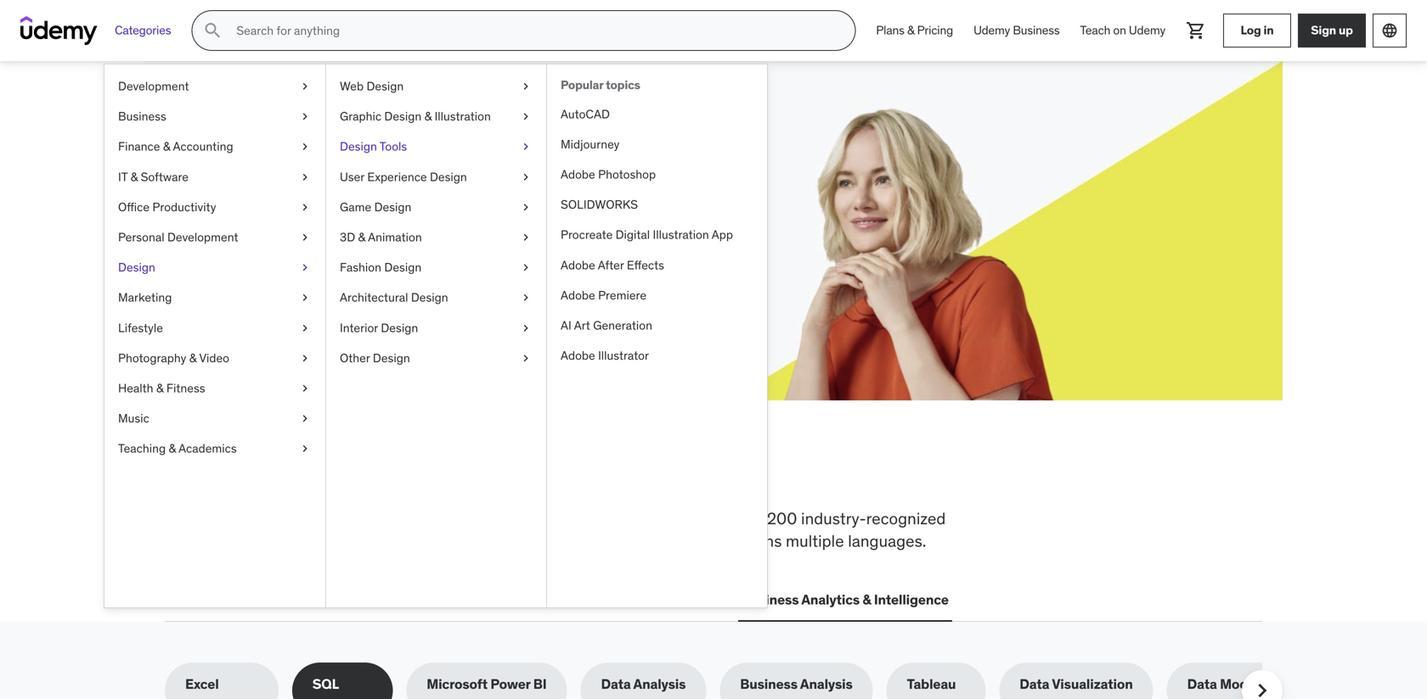 Task type: locate. For each thing, give the bounding box(es) containing it.
xsmall image inside the marketing link
[[298, 290, 312, 306]]

next image
[[1249, 678, 1276, 700]]

xsmall image inside 3d & animation link
[[519, 229, 533, 246]]

xsmall image inside the 'teaching & academics' link
[[298, 441, 312, 458]]

1 horizontal spatial it
[[305, 592, 316, 609]]

business for business analysis
[[740, 676, 798, 694]]

xsmall image for architectural design
[[519, 290, 533, 306]]

graphic design & illustration link
[[326, 102, 546, 132]]

premiere
[[598, 288, 646, 303]]

it left certifications
[[305, 592, 316, 609]]

0 horizontal spatial in
[[535, 453, 568, 497]]

udemy right pricing
[[973, 23, 1010, 38]]

adobe down procreate
[[561, 258, 595, 273]]

adobe down art
[[561, 348, 595, 364]]

web
[[340, 79, 364, 94], [168, 592, 197, 609]]

digital
[[616, 227, 650, 243]]

xsmall image inside finance & accounting link
[[298, 139, 312, 155]]

xsmall image inside graphic design & illustration link
[[519, 108, 533, 125]]

it up office
[[118, 169, 128, 185]]

& for it & software
[[130, 169, 138, 185]]

1 horizontal spatial for
[[709, 509, 728, 529]]

adobe illustrator
[[561, 348, 649, 364]]

communication button
[[617, 580, 724, 621]]

skills up the supports on the bottom of page
[[364, 509, 400, 529]]

development down office productivity link
[[167, 230, 238, 245]]

data for data science
[[517, 592, 546, 609]]

& for photography & video
[[189, 351, 197, 366]]

xsmall image inside architectural design link
[[519, 290, 533, 306]]

$12.99
[[226, 196, 267, 214]]

office
[[118, 200, 150, 215]]

xsmall image inside lifestyle 'link'
[[298, 320, 312, 337]]

leadership
[[426, 592, 496, 609]]

xsmall image
[[298, 78, 312, 95], [298, 108, 312, 125], [298, 139, 312, 155], [519, 139, 533, 155], [519, 169, 533, 185], [519, 199, 533, 216], [298, 229, 312, 246], [519, 229, 533, 246], [298, 260, 312, 276], [298, 290, 312, 306], [519, 350, 533, 367], [298, 441, 312, 458]]

& for health & fitness
[[156, 381, 164, 396]]

1 horizontal spatial web
[[340, 79, 364, 94]]

2 adobe from the top
[[561, 258, 595, 273]]

development inside personal development link
[[167, 230, 238, 245]]

need
[[447, 453, 528, 497]]

adobe photoshop
[[561, 167, 656, 182]]

your
[[352, 135, 413, 170], [275, 177, 301, 195]]

the
[[221, 453, 275, 497]]

prep
[[612, 509, 645, 529]]

xsmall image for photography & video
[[298, 350, 312, 367]]

future
[[418, 135, 501, 170]]

data left visualization
[[1020, 676, 1049, 694]]

0 vertical spatial illustration
[[435, 109, 491, 124]]

sign
[[1311, 23, 1336, 38]]

xsmall image for web design
[[519, 78, 533, 95]]

xsmall image
[[519, 78, 533, 95], [519, 108, 533, 125], [298, 169, 312, 185], [298, 199, 312, 216], [519, 260, 533, 276], [519, 290, 533, 306], [298, 320, 312, 337], [519, 320, 533, 337], [298, 350, 312, 367], [298, 380, 312, 397], [298, 411, 312, 427]]

adobe inside 'link'
[[561, 288, 595, 303]]

xsmall image inside health & fitness link
[[298, 380, 312, 397]]

& right the teaching
[[169, 441, 176, 457]]

multiple
[[786, 531, 844, 552]]

business
[[1013, 23, 1060, 38], [118, 109, 166, 124], [741, 592, 799, 609], [740, 676, 798, 694]]

in
[[1263, 23, 1274, 38], [535, 453, 568, 497]]

1 analysis from the left
[[633, 676, 686, 694]]

& right 'analytics'
[[862, 592, 871, 609]]

data for data visualization
[[1020, 676, 1049, 694]]

web up graphic
[[340, 79, 364, 94]]

languages.
[[848, 531, 926, 552]]

1 vertical spatial it
[[305, 592, 316, 609]]

& up office
[[130, 169, 138, 185]]

xsmall image inside game design link
[[519, 199, 533, 216]]

procreate digital illustration app
[[561, 227, 733, 243]]

1 horizontal spatial analysis
[[800, 676, 853, 694]]

productivity
[[152, 200, 216, 215]]

accounting
[[173, 139, 233, 154]]

4 adobe from the top
[[561, 348, 595, 364]]

design down architectural design
[[381, 320, 418, 336]]

2 udemy from the left
[[1129, 23, 1165, 38]]

design tools element
[[546, 65, 767, 608]]

3 adobe from the top
[[561, 288, 595, 303]]

xsmall image for lifestyle
[[298, 320, 312, 337]]

data left modeling
[[1187, 676, 1217, 694]]

covering critical workplace skills to technical topics, including prep content for over 200 industry-recognized certifications, our catalog supports well-rounded professional development and spans multiple languages.
[[165, 509, 946, 552]]

udemy inside teach on udemy "link"
[[1129, 23, 1165, 38]]

xsmall image for interior design
[[519, 320, 533, 337]]

certifications,
[[165, 531, 263, 552]]

xsmall image inside office productivity link
[[298, 199, 312, 216]]

critical
[[233, 509, 282, 529]]

0 horizontal spatial illustration
[[435, 109, 491, 124]]

& for finance & accounting
[[163, 139, 170, 154]]

0 vertical spatial for
[[307, 135, 347, 170]]

for up potential
[[307, 135, 347, 170]]

& right finance
[[163, 139, 170, 154]]

xsmall image for finance & accounting
[[298, 139, 312, 155]]

1 vertical spatial for
[[709, 509, 728, 529]]

skills for your future expand your potential with a course. starting at just $12.99 through dec 15.
[[226, 135, 538, 214]]

xsmall image inside music link
[[298, 411, 312, 427]]

0 horizontal spatial web
[[168, 592, 197, 609]]

data visualization
[[1020, 676, 1133, 694]]

web design link
[[326, 71, 546, 102]]

xsmall image inside fashion design link
[[519, 260, 533, 276]]

design for game
[[374, 200, 411, 215]]

xsmall image inside it & software link
[[298, 169, 312, 185]]

sign up
[[1311, 23, 1353, 38]]

data left science
[[517, 592, 546, 609]]

1 udemy from the left
[[973, 23, 1010, 38]]

Search for anything text field
[[233, 16, 834, 45]]

xsmall image inside user experience design link
[[519, 169, 533, 185]]

xsmall image inside photography & video link
[[298, 350, 312, 367]]

0 vertical spatial web
[[340, 79, 364, 94]]

1 vertical spatial illustration
[[653, 227, 709, 243]]

personal
[[118, 230, 164, 245]]

1 horizontal spatial your
[[352, 135, 413, 170]]

xsmall image inside design link
[[298, 260, 312, 276]]

& left video
[[189, 351, 197, 366]]

data science button
[[513, 580, 603, 621]]

1 adobe from the top
[[561, 167, 595, 182]]

xsmall image inside interior design 'link'
[[519, 320, 533, 337]]

& right health
[[156, 381, 164, 396]]

design down interior design
[[373, 351, 410, 366]]

for up and
[[709, 509, 728, 529]]

fashion design link
[[326, 253, 546, 283]]

other
[[340, 351, 370, 366]]

development inside web development button
[[200, 592, 285, 609]]

0 vertical spatial it
[[118, 169, 128, 185]]

1 horizontal spatial illustration
[[653, 227, 709, 243]]

design for other
[[373, 351, 410, 366]]

& inside "link"
[[907, 23, 914, 38]]

xsmall image inside other design link
[[519, 350, 533, 367]]

xsmall image for personal development
[[298, 229, 312, 246]]

over
[[732, 509, 763, 529]]

dec
[[321, 196, 345, 214]]

finance & accounting
[[118, 139, 233, 154]]

& for 3d & animation
[[358, 230, 365, 245]]

design link
[[104, 253, 325, 283]]

xsmall image for other design
[[519, 350, 533, 367]]

design down animation
[[384, 260, 421, 275]]

design down personal
[[118, 260, 155, 275]]

industry-
[[801, 509, 866, 529]]

xsmall image inside development link
[[298, 78, 312, 95]]

marketing
[[118, 290, 172, 305]]

sql
[[312, 676, 339, 694]]

generation
[[593, 318, 652, 333]]

udemy
[[973, 23, 1010, 38], [1129, 23, 1165, 38]]

design
[[366, 79, 404, 94], [384, 109, 422, 124], [340, 139, 377, 154], [430, 169, 467, 185], [374, 200, 411, 215], [118, 260, 155, 275], [384, 260, 421, 275], [411, 290, 448, 305], [381, 320, 418, 336], [373, 351, 410, 366]]

web down certifications,
[[168, 592, 197, 609]]

for
[[307, 135, 347, 170], [709, 509, 728, 529]]

xsmall image inside business link
[[298, 108, 312, 125]]

& right plans
[[907, 23, 914, 38]]

in up including
[[535, 453, 568, 497]]

200
[[767, 509, 797, 529]]

xsmall image for teaching & academics
[[298, 441, 312, 458]]

design down fashion design link
[[411, 290, 448, 305]]

1 horizontal spatial in
[[1263, 23, 1274, 38]]

xsmall image for game design
[[519, 199, 533, 216]]

web for web development
[[168, 592, 197, 609]]

xsmall image inside personal development link
[[298, 229, 312, 246]]

udemy inside udemy business link
[[973, 23, 1010, 38]]

tableau
[[907, 676, 956, 694]]

microsoft
[[427, 676, 488, 694]]

solidworks link
[[547, 190, 767, 220]]

supports
[[351, 531, 415, 552]]

xsmall image inside web design link
[[519, 78, 533, 95]]

categories
[[115, 23, 171, 38]]

design for graphic
[[384, 109, 422, 124]]

development
[[610, 531, 704, 552]]

1 vertical spatial development
[[167, 230, 238, 245]]

development
[[118, 79, 189, 94], [167, 230, 238, 245], [200, 592, 285, 609]]

xsmall image for user experience design
[[519, 169, 533, 185]]

starting
[[448, 177, 497, 195]]

xsmall image for development
[[298, 78, 312, 95]]

udemy business
[[973, 23, 1060, 38]]

health
[[118, 381, 153, 396]]

for inside the 'skills for your future expand your potential with a course. starting at just $12.99 through dec 15.'
[[307, 135, 347, 170]]

through
[[270, 196, 318, 214]]

illustrator
[[598, 348, 649, 364]]

design up tools
[[384, 109, 422, 124]]

skills inside covering critical workplace skills to technical topics, including prep content for over 200 industry-recognized certifications, our catalog supports well-rounded professional development and spans multiple languages.
[[364, 509, 400, 529]]

data for data modeling
[[1187, 676, 1217, 694]]

adobe for adobe after effects
[[561, 258, 595, 273]]

design for interior
[[381, 320, 418, 336]]

in right the "log"
[[1263, 23, 1274, 38]]

0 vertical spatial development
[[118, 79, 189, 94]]

catalog
[[294, 531, 347, 552]]

3d & animation
[[340, 230, 422, 245]]

1 vertical spatial web
[[168, 592, 197, 609]]

adobe down midjourney
[[561, 167, 595, 182]]

xsmall image inside design tools link
[[519, 139, 533, 155]]

web inside button
[[168, 592, 197, 609]]

design down a
[[374, 200, 411, 215]]

adobe up art
[[561, 288, 595, 303]]

data inside button
[[517, 592, 546, 609]]

log in link
[[1223, 14, 1291, 48]]

modeling
[[1220, 676, 1279, 694]]

it for it & software
[[118, 169, 128, 185]]

other design
[[340, 351, 410, 366]]

illustration up future
[[435, 109, 491, 124]]

0 horizontal spatial for
[[307, 135, 347, 170]]

0 horizontal spatial analysis
[[633, 676, 686, 694]]

analysis for business analysis
[[800, 676, 853, 694]]

business inside topic filters element
[[740, 676, 798, 694]]

& right the 3d
[[358, 230, 365, 245]]

3d & animation link
[[326, 223, 546, 253]]

it certifications button
[[302, 580, 409, 621]]

teach on udemy link
[[1070, 10, 1176, 51]]

procreate
[[561, 227, 613, 243]]

business inside button
[[741, 592, 799, 609]]

autocad
[[561, 106, 610, 122]]

udemy right on in the right top of the page
[[1129, 23, 1165, 38]]

0 horizontal spatial your
[[275, 177, 301, 195]]

solidworks
[[561, 197, 638, 212]]

development down certifications,
[[200, 592, 285, 609]]

1 horizontal spatial udemy
[[1129, 23, 1165, 38]]

1 vertical spatial skills
[[364, 509, 400, 529]]

illustration down solidworks link
[[653, 227, 709, 243]]

design down graphic
[[340, 139, 377, 154]]

development down categories dropdown button
[[118, 79, 189, 94]]

2 vertical spatial development
[[200, 592, 285, 609]]

skills up workplace
[[281, 453, 373, 497]]

data right bi
[[601, 676, 631, 694]]

0 horizontal spatial udemy
[[973, 23, 1010, 38]]

xsmall image for marketing
[[298, 290, 312, 306]]

art
[[574, 318, 590, 333]]

power
[[490, 676, 530, 694]]

design up graphic
[[366, 79, 404, 94]]

it inside button
[[305, 592, 316, 609]]

0 horizontal spatial it
[[118, 169, 128, 185]]

2 analysis from the left
[[800, 676, 853, 694]]

well-
[[419, 531, 454, 552]]

xsmall image for design
[[298, 260, 312, 276]]

0 vertical spatial in
[[1263, 23, 1274, 38]]

log in
[[1241, 23, 1274, 38]]

design inside 'link'
[[381, 320, 418, 336]]



Task type: describe. For each thing, give the bounding box(es) containing it.
development for personal
[[167, 230, 238, 245]]

xsmall image for 3d & animation
[[519, 229, 533, 246]]

communication
[[620, 592, 721, 609]]

business link
[[104, 102, 325, 132]]

it for it certifications
[[305, 592, 316, 609]]

popular topics
[[561, 77, 640, 93]]

certifications
[[319, 592, 406, 609]]

xsmall image for office productivity
[[298, 199, 312, 216]]

after
[[598, 258, 624, 273]]

technical
[[421, 509, 487, 529]]

choose a language image
[[1381, 22, 1398, 39]]

just
[[516, 177, 538, 195]]

skills
[[226, 135, 302, 170]]

to
[[403, 509, 418, 529]]

and
[[708, 531, 735, 552]]

game design
[[340, 200, 411, 215]]

user experience design
[[340, 169, 467, 185]]

workplace
[[285, 509, 360, 529]]

udemy business link
[[963, 10, 1070, 51]]

& for plans & pricing
[[907, 23, 914, 38]]

pricing
[[917, 23, 953, 38]]

experience
[[367, 169, 427, 185]]

topics
[[606, 77, 640, 93]]

web development
[[168, 592, 285, 609]]

finance
[[118, 139, 160, 154]]

xsmall image for design tools
[[519, 139, 533, 155]]

software
[[141, 169, 189, 185]]

our
[[267, 531, 290, 552]]

adobe premiere
[[561, 288, 646, 303]]

up
[[1339, 23, 1353, 38]]

at
[[501, 177, 513, 195]]

design down design tools link at top
[[430, 169, 467, 185]]

1 vertical spatial in
[[535, 453, 568, 497]]

analysis for data analysis
[[633, 676, 686, 694]]

animation
[[368, 230, 422, 245]]

place
[[642, 453, 730, 497]]

rounded
[[454, 531, 514, 552]]

photoshop
[[598, 167, 656, 182]]

teach
[[1080, 23, 1110, 38]]

music link
[[104, 404, 325, 434]]

illustration inside graphic design & illustration link
[[435, 109, 491, 124]]

user experience design link
[[326, 162, 546, 192]]

business for business analytics & intelligence
[[741, 592, 799, 609]]

teach on udemy
[[1080, 23, 1165, 38]]

development for web
[[200, 592, 285, 609]]

adobe illustrator link
[[547, 341, 767, 371]]

music
[[118, 411, 149, 426]]

shopping cart with 0 items image
[[1186, 20, 1206, 41]]

midjourney
[[561, 137, 620, 152]]

0 vertical spatial your
[[352, 135, 413, 170]]

a
[[390, 177, 397, 195]]

xsmall image for it & software
[[298, 169, 312, 185]]

teaching & academics
[[118, 441, 237, 457]]

interior
[[340, 320, 378, 336]]

content
[[649, 509, 705, 529]]

data analysis
[[601, 676, 686, 694]]

photography
[[118, 351, 186, 366]]

web for web design
[[340, 79, 364, 94]]

& for teaching & academics
[[169, 441, 176, 457]]

xsmall image for graphic design & illustration
[[519, 108, 533, 125]]

tools
[[379, 139, 407, 154]]

illustration inside procreate digital illustration app link
[[653, 227, 709, 243]]

development inside development link
[[118, 79, 189, 94]]

adobe for adobe photoshop
[[561, 167, 595, 182]]

it & software
[[118, 169, 189, 185]]

& inside button
[[862, 592, 871, 609]]

ai
[[561, 318, 571, 333]]

topics,
[[491, 509, 539, 529]]

data for data analysis
[[601, 676, 631, 694]]

xsmall image for music
[[298, 411, 312, 427]]

topic filters element
[[165, 664, 1300, 700]]

0 vertical spatial skills
[[281, 453, 373, 497]]

lifestyle link
[[104, 313, 325, 343]]

graphic
[[340, 109, 381, 124]]

course.
[[401, 177, 445, 195]]

procreate digital illustration app link
[[547, 220, 767, 250]]

3d
[[340, 230, 355, 245]]

design for fashion
[[384, 260, 421, 275]]

leadership button
[[423, 580, 500, 621]]

game design link
[[326, 192, 546, 223]]

log
[[1241, 23, 1261, 38]]

user
[[340, 169, 364, 185]]

design for architectural
[[411, 290, 448, 305]]

teaching
[[118, 441, 166, 457]]

web design
[[340, 79, 404, 94]]

xsmall image for business
[[298, 108, 312, 125]]

lifestyle
[[118, 320, 163, 336]]

covering
[[165, 509, 229, 529]]

marketing link
[[104, 283, 325, 313]]

1 vertical spatial your
[[275, 177, 301, 195]]

office productivity link
[[104, 192, 325, 223]]

video
[[199, 351, 229, 366]]

& down web design link
[[424, 109, 432, 124]]

adobe after effects
[[561, 258, 664, 273]]

categories button
[[104, 10, 181, 51]]

fitness
[[166, 381, 205, 396]]

on
[[1113, 23, 1126, 38]]

adobe premiere link
[[547, 281, 767, 311]]

microsoft power bi
[[427, 676, 547, 694]]

adobe photoshop link
[[547, 160, 767, 190]]

expand
[[226, 177, 272, 195]]

for inside covering critical workplace skills to technical topics, including prep content for over 200 industry-recognized certifications, our catalog supports well-rounded professional development and spans multiple languages.
[[709, 509, 728, 529]]

xsmall image for health & fitness
[[298, 380, 312, 397]]

adobe for adobe premiere
[[561, 288, 595, 303]]

adobe for adobe illustrator
[[561, 348, 595, 364]]

health & fitness
[[118, 381, 205, 396]]

udemy image
[[20, 16, 98, 45]]

submit search image
[[202, 20, 223, 41]]

business analytics & intelligence
[[741, 592, 949, 609]]

business analysis
[[740, 676, 853, 694]]

including
[[542, 509, 608, 529]]

interior design link
[[326, 313, 546, 343]]

effects
[[627, 258, 664, 273]]

photography & video link
[[104, 343, 325, 374]]

popular
[[561, 77, 603, 93]]

xsmall image for fashion design
[[519, 260, 533, 276]]

design tools
[[340, 139, 407, 154]]

other design link
[[326, 343, 546, 374]]

health & fitness link
[[104, 374, 325, 404]]

design for web
[[366, 79, 404, 94]]

interior design
[[340, 320, 418, 336]]

15.
[[349, 196, 365, 214]]

business for business
[[118, 109, 166, 124]]



Task type: vqa. For each thing, say whether or not it's contained in the screenshot.
"the" within BUILD RAPPORT. STUDENTS WANT TO KNOW WHO'S TEACHING THEM. EVEN FOR A COURSE THAT IS MOSTLY SCREENCASTS, FILM YOURSELF FOR YOUR INTRODUCTION. OR GO THE EXTRA MILE AND FILM YOURSELF INTRODUCING EACH SECTION!
no



